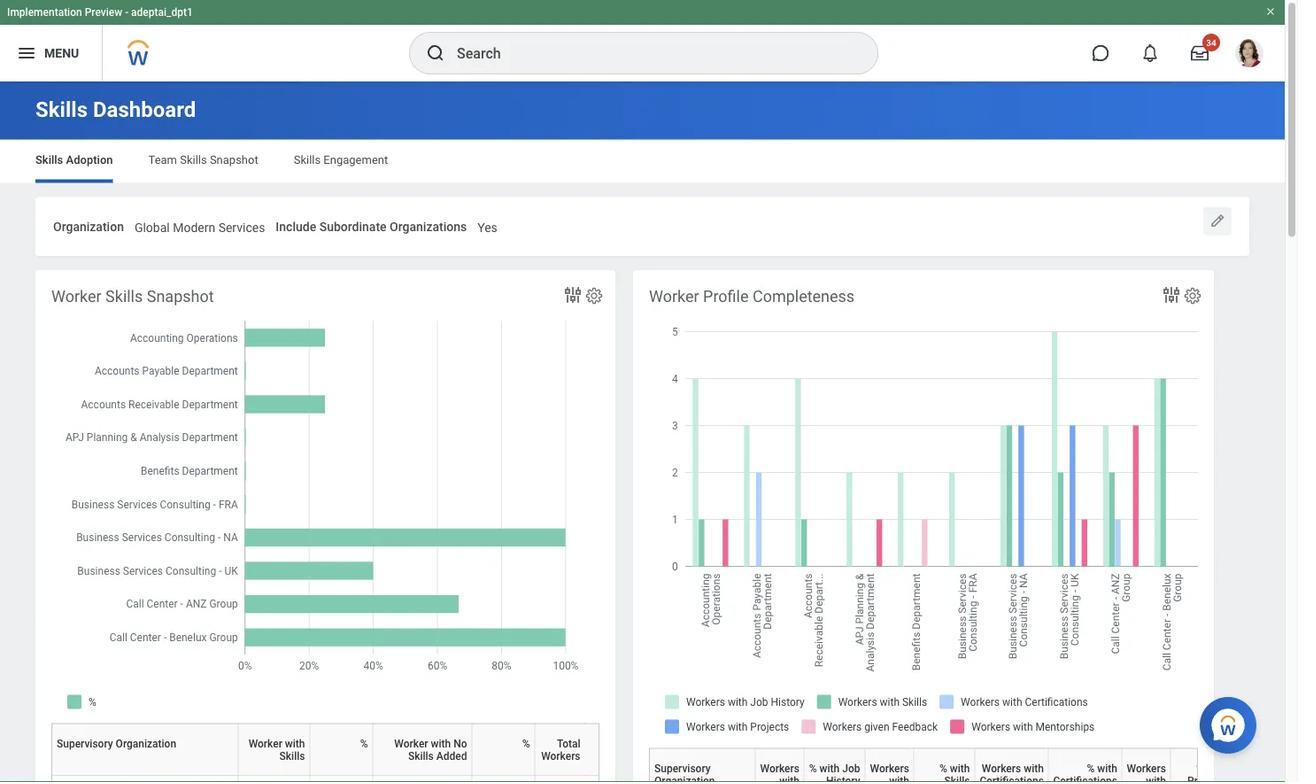 Task type: vqa. For each thing, say whether or not it's contained in the screenshot.
workforce cost visibility
no



Task type: describe. For each thing, give the bounding box(es) containing it.
organization element
[[135, 209, 265, 241]]

modern
[[173, 220, 215, 235]]

worker profile completeness
[[649, 288, 855, 306]]

with for workers with certifications
[[1024, 762, 1044, 774]]

edit image
[[1209, 212, 1227, 230]]

skills inside worker with no skills added
[[408, 750, 434, 762]]

global modern services
[[135, 220, 265, 235]]

worker for worker skills snapshot
[[51, 288, 102, 306]]

% with certifications button
[[1054, 748, 1129, 782]]

worker with no skills added button
[[378, 723, 479, 775]]

yes
[[478, 220, 498, 235]]

configure and view chart data image
[[1161, 285, 1183, 306]]

job
[[843, 762, 861, 774]]

Yes text field
[[478, 209, 498, 240]]

menu banner
[[0, 0, 1285, 81]]

with for worker with skills
[[285, 737, 305, 750]]

supervisory for workers
[[655, 762, 711, 774]]

total
[[557, 737, 581, 750]]

workers with certifications button
[[980, 748, 1055, 782]]

implementation
[[7, 6, 82, 19]]

% with job history
[[809, 762, 861, 782]]

% for % with skills
[[940, 762, 948, 774]]

skills engagement
[[294, 153, 388, 167]]

organization for worker with skills
[[116, 737, 176, 750]]

with for worker with no skills added
[[431, 737, 451, 750]]

% with skills button
[[919, 748, 982, 782]]

configure worker profile completeness image
[[1183, 286, 1203, 306]]

tab list inside "skills dashboard" main content
[[18, 140, 1268, 183]]

workers inside workers with certifications
[[982, 762, 1022, 774]]

team
[[148, 153, 177, 167]]

Global Modern Services text field
[[135, 209, 265, 240]]

with for % with certifications
[[1098, 762, 1118, 774]]

total workers button
[[540, 737, 581, 762]]

2 % button from the left
[[477, 723, 542, 775]]

workers with certifications
[[980, 762, 1044, 782]]

% left the total workers button
[[522, 737, 530, 750]]

worker profile completeness element
[[633, 270, 1299, 782]]

menu button
[[0, 25, 102, 81]]

worker skills snapshot
[[51, 288, 214, 306]]

worker with skills button
[[243, 723, 317, 775]]

supervisory organization button for worker
[[57, 723, 245, 775]]

configure and view chart data image
[[562, 285, 584, 306]]

include subordinate organizations
[[276, 219, 467, 234]]

snapshot for team skills snapshot
[[210, 153, 258, 167]]

preview
[[85, 6, 122, 19]]

organization for workers wit
[[655, 774, 715, 782]]

subordinate
[[319, 219, 387, 234]]

menu
[[44, 46, 79, 60]]

notifications large image
[[1142, 44, 1159, 62]]

0 vertical spatial organization
[[53, 219, 124, 234]]

adoption
[[66, 153, 113, 167]]

% with projects filterable image
[[1176, 762, 1227, 782]]

added
[[437, 750, 467, 762]]



Task type: locate. For each thing, give the bounding box(es) containing it.
% with skills
[[940, 762, 970, 782]]

1 vertical spatial organization
[[116, 737, 176, 750]]

justify image
[[16, 43, 37, 64]]

tab list containing skills adoption
[[18, 140, 1268, 183]]

skills inside worker with skills
[[280, 750, 305, 762]]

snapshot up services
[[210, 153, 258, 167]]

% right workers with certifications button
[[1087, 762, 1095, 774]]

worker for worker profile completeness
[[649, 288, 699, 306]]

34
[[1207, 37, 1217, 48]]

% left workers with certifications
[[940, 762, 948, 774]]

snapshot down modern
[[147, 288, 214, 306]]

1 horizontal spatial supervisory
[[655, 762, 711, 774]]

skills inside % with skills
[[945, 774, 970, 782]]

1 horizontal spatial certifications
[[1054, 774, 1118, 782]]

with inside workers with certifications
[[1024, 762, 1044, 774]]

% for % with job history
[[809, 762, 817, 774]]

certifications
[[980, 774, 1044, 782], [1054, 774, 1118, 782]]

1 workers wit from the left
[[760, 762, 800, 782]]

inbox large image
[[1191, 44, 1209, 62]]

global
[[135, 220, 170, 235]]

implementation preview -   adeptai_dpt1
[[7, 6, 193, 19]]

snapshot
[[210, 153, 258, 167], [147, 288, 214, 306]]

% inside % with job history
[[809, 762, 817, 774]]

profile
[[703, 288, 749, 306]]

with for % with job history
[[820, 762, 840, 774]]

dashboard
[[93, 97, 196, 122]]

total workers
[[541, 737, 581, 762]]

workers wit
[[760, 762, 800, 782], [870, 762, 910, 782], [1127, 762, 1167, 782]]

0 vertical spatial snapshot
[[210, 153, 258, 167]]

% left worker with no skills added button
[[360, 737, 368, 750]]

workers
[[541, 750, 581, 762], [760, 762, 800, 774], [870, 762, 910, 774], [982, 762, 1022, 774], [1127, 762, 1167, 774]]

worker inside worker with no skills added
[[394, 737, 428, 750]]

with
[[285, 737, 305, 750], [431, 737, 451, 750], [820, 762, 840, 774], [950, 762, 970, 774], [1024, 762, 1044, 774], [1098, 762, 1118, 774]]

2 workers wit button from the left
[[870, 748, 921, 782]]

2 horizontal spatial workers wit
[[1127, 762, 1167, 782]]

1 horizontal spatial supervisory organization
[[655, 762, 715, 782]]

supervisory organization button
[[57, 723, 245, 775], [655, 748, 762, 782]]

0 horizontal spatial supervisory
[[57, 737, 113, 750]]

% for % with certifications
[[1087, 762, 1095, 774]]

completeness
[[753, 288, 855, 306]]

include subordinate organizations element
[[478, 209, 498, 241]]

workers wit left % with projects filterable image
[[1127, 762, 1167, 782]]

workers inside worker skills snapshot element
[[541, 750, 581, 762]]

engagement
[[324, 153, 388, 167]]

no
[[454, 737, 467, 750]]

1 horizontal spatial workers wit
[[870, 762, 910, 782]]

organizations
[[390, 219, 467, 234]]

3 workers wit button from the left
[[1127, 748, 1178, 782]]

search image
[[425, 43, 446, 64]]

organization
[[53, 219, 124, 234], [116, 737, 176, 750], [655, 774, 715, 782]]

0 vertical spatial supervisory
[[57, 737, 113, 750]]

worker for worker with skills
[[249, 737, 282, 750]]

2 certifications from the left
[[1054, 774, 1118, 782]]

supervisory organization
[[57, 737, 176, 750], [655, 762, 715, 782]]

skills adoption
[[35, 153, 113, 167]]

Search Workday  search field
[[457, 34, 841, 73]]

1 % button from the left
[[315, 723, 380, 775]]

1 vertical spatial supervisory organization
[[655, 762, 715, 782]]

34 button
[[1181, 34, 1221, 73]]

with inside worker with skills
[[285, 737, 305, 750]]

supervisory inside supervisory organization
[[655, 762, 711, 774]]

supervisory
[[57, 737, 113, 750], [655, 762, 711, 774]]

workers wit button right % with certifications
[[1127, 748, 1178, 782]]

certifications for workers
[[980, 774, 1044, 782]]

worker
[[51, 288, 102, 306], [649, 288, 699, 306], [249, 737, 282, 750], [394, 737, 428, 750]]

% with certifications
[[1054, 762, 1118, 782]]

% with job history button
[[809, 748, 872, 782]]

0 horizontal spatial workers wit button
[[760, 748, 811, 782]]

0 horizontal spatial workers wit
[[760, 762, 800, 782]]

1 vertical spatial supervisory
[[655, 762, 711, 774]]

supervisory inside worker skills snapshot element
[[57, 737, 113, 750]]

0 horizontal spatial certifications
[[980, 774, 1044, 782]]

% button
[[315, 723, 380, 775], [477, 723, 542, 775]]

workers wit right job
[[870, 762, 910, 782]]

with inside worker with no skills added
[[431, 737, 451, 750]]

supervisory organization inside worker skills snapshot element
[[57, 737, 176, 750]]

worker with skills
[[249, 737, 305, 762]]

workers wit button
[[760, 748, 811, 782], [870, 748, 921, 782], [1127, 748, 1178, 782]]

workers wit button left history
[[760, 748, 811, 782]]

skills
[[35, 97, 88, 122], [35, 153, 63, 167], [180, 153, 207, 167], [294, 153, 321, 167], [105, 288, 143, 306], [280, 750, 305, 762], [408, 750, 434, 762], [945, 774, 970, 782]]

history
[[826, 774, 861, 782]]

% inside % with skills
[[940, 762, 948, 774]]

snapshot for worker skills snapshot
[[147, 288, 214, 306]]

worker with no skills added
[[394, 737, 467, 762]]

team skills snapshot
[[148, 153, 258, 167]]

worker skills snapshot element
[[35, 270, 616, 782]]

1 horizontal spatial workers wit button
[[870, 748, 921, 782]]

worker inside worker with skills
[[249, 737, 282, 750]]

0 horizontal spatial supervisory organization
[[57, 737, 176, 750]]

2 horizontal spatial workers wit button
[[1127, 748, 1178, 782]]

2 workers wit from the left
[[870, 762, 910, 782]]

-
[[125, 6, 129, 19]]

with for % with skills
[[950, 762, 970, 774]]

tab list
[[18, 140, 1268, 183]]

supervisory organization for workers
[[655, 762, 715, 782]]

certifications right % with skills
[[980, 774, 1044, 782]]

0 horizontal spatial % button
[[315, 723, 380, 775]]

% button right no
[[477, 723, 542, 775]]

%
[[360, 737, 368, 750], [522, 737, 530, 750], [809, 762, 817, 774], [940, 762, 948, 774], [1087, 762, 1095, 774]]

1 horizontal spatial % button
[[477, 723, 542, 775]]

% button right worker with skills
[[315, 723, 380, 775]]

supervisory organization for worker
[[57, 737, 176, 750]]

worker for worker with no skills added
[[394, 737, 428, 750]]

1 vertical spatial snapshot
[[147, 288, 214, 306]]

1 horizontal spatial supervisory organization button
[[655, 748, 762, 782]]

certifications for %
[[1054, 774, 1118, 782]]

0 vertical spatial supervisory organization
[[57, 737, 176, 750]]

adeptai_dpt1
[[131, 6, 193, 19]]

include
[[276, 219, 316, 234]]

% left history
[[809, 762, 817, 774]]

with inside % with job history
[[820, 762, 840, 774]]

certifications right workers with certifications
[[1054, 774, 1118, 782]]

2 vertical spatial organization
[[655, 774, 715, 782]]

3 workers wit from the left
[[1127, 762, 1167, 782]]

skills dashboard main content
[[0, 81, 1299, 782]]

skills dashboard
[[35, 97, 196, 122]]

configure worker skills snapshot image
[[585, 286, 604, 306]]

organization inside worker skills snapshot element
[[116, 737, 176, 750]]

profile logan mcneil image
[[1236, 39, 1264, 71]]

0 horizontal spatial supervisory organization button
[[57, 723, 245, 775]]

organization inside worker profile completeness element
[[655, 774, 715, 782]]

workers wit left % with job history at the bottom of the page
[[760, 762, 800, 782]]

close environment banner image
[[1266, 6, 1276, 17]]

1 certifications from the left
[[980, 774, 1044, 782]]

1 workers wit button from the left
[[760, 748, 811, 782]]

supervisory organization button for workers
[[655, 748, 762, 782]]

services
[[218, 220, 265, 235]]

supervisory organization inside worker profile completeness element
[[655, 762, 715, 782]]

supervisory for worker
[[57, 737, 113, 750]]

with inside % with certifications
[[1098, 762, 1118, 774]]

% inside % with certifications
[[1087, 762, 1095, 774]]

with inside % with skills
[[950, 762, 970, 774]]

workers wit button right job
[[870, 748, 921, 782]]



